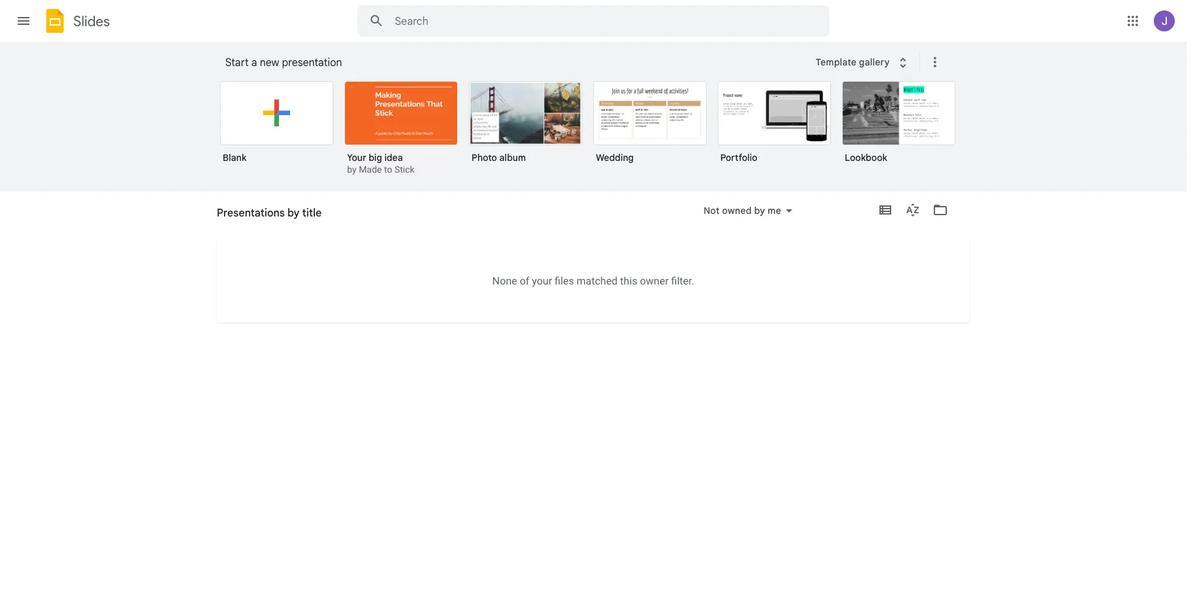 Task type: describe. For each thing, give the bounding box(es) containing it.
made to stick link
[[359, 164, 415, 175]]

not owned by me
[[704, 205, 782, 217]]

not
[[704, 205, 720, 217]]

not owned by me button
[[695, 203, 801, 219]]

big
[[369, 152, 382, 164]]

blank option
[[220, 81, 333, 173]]

start a new presentation
[[225, 56, 342, 69]]

matched
[[577, 275, 618, 287]]

this
[[621, 275, 638, 287]]

Search bar text field
[[395, 15, 797, 28]]

template gallery button
[[807, 50, 920, 74]]

2 presentations by title from the top
[[217, 212, 309, 224]]

owned
[[722, 205, 752, 217]]

presentation
[[282, 56, 342, 69]]

template
[[816, 56, 857, 68]]

1 presentations by title from the top
[[217, 207, 322, 220]]

photo album
[[472, 152, 526, 164]]

slides
[[73, 12, 110, 30]]

blank
[[223, 152, 247, 164]]

none of your files matched this owner filter. region
[[217, 275, 970, 287]]

portfolio
[[721, 152, 758, 164]]

photo album option
[[469, 81, 582, 173]]

presentations by title heading
[[217, 192, 322, 234]]

main menu image
[[16, 13, 31, 29]]

your big idea by made to stick
[[347, 152, 415, 175]]

lookbook option
[[843, 81, 956, 173]]

list box containing blank
[[220, 79, 974, 193]]

by inside your big idea by made to stick
[[347, 164, 357, 175]]

files
[[555, 275, 574, 287]]

by inside heading
[[288, 207, 300, 220]]

portfolio option
[[718, 81, 831, 173]]



Task type: vqa. For each thing, say whether or not it's contained in the screenshot.
Presentations within HEADING
yes



Task type: locate. For each thing, give the bounding box(es) containing it.
title
[[302, 207, 322, 220], [292, 212, 309, 224]]

title inside presentations by title heading
[[302, 207, 322, 220]]

search image
[[364, 8, 390, 34]]

stick
[[395, 164, 415, 175]]

photo
[[472, 152, 497, 164]]

idea
[[385, 152, 403, 164]]

start a new presentation heading
[[225, 42, 807, 84]]

by inside popup button
[[755, 205, 766, 217]]

presentations by title
[[217, 207, 322, 220], [217, 212, 309, 224]]

presentations
[[217, 207, 285, 220], [217, 212, 276, 224]]

your
[[532, 275, 552, 287]]

2 presentations from the top
[[217, 212, 276, 224]]

None search field
[[358, 5, 829, 37]]

filter.
[[672, 275, 695, 287]]

slides link
[[42, 8, 110, 37]]

wedding option
[[594, 81, 707, 173]]

list box
[[220, 79, 974, 193]]

your
[[347, 152, 366, 164]]

lookbook
[[845, 152, 888, 164]]

of
[[520, 275, 530, 287]]

by
[[347, 164, 357, 175], [755, 205, 766, 217], [288, 207, 300, 220], [279, 212, 289, 224]]

more actions. image
[[925, 54, 943, 70]]

owner
[[640, 275, 669, 287]]

a
[[251, 56, 257, 69]]

none
[[493, 275, 517, 287]]

presentations inside heading
[[217, 207, 285, 220]]

template gallery
[[816, 56, 890, 68]]

gallery
[[859, 56, 890, 68]]

new
[[260, 56, 279, 69]]

start
[[225, 56, 249, 69]]

made
[[359, 164, 382, 175]]

to
[[384, 164, 392, 175]]

album
[[500, 152, 526, 164]]

none of your files matched this owner filter.
[[493, 275, 695, 287]]

1 presentations from the top
[[217, 207, 285, 220]]

your big idea option
[[345, 81, 458, 177]]

wedding
[[596, 152, 634, 164]]

me
[[768, 205, 782, 217]]



